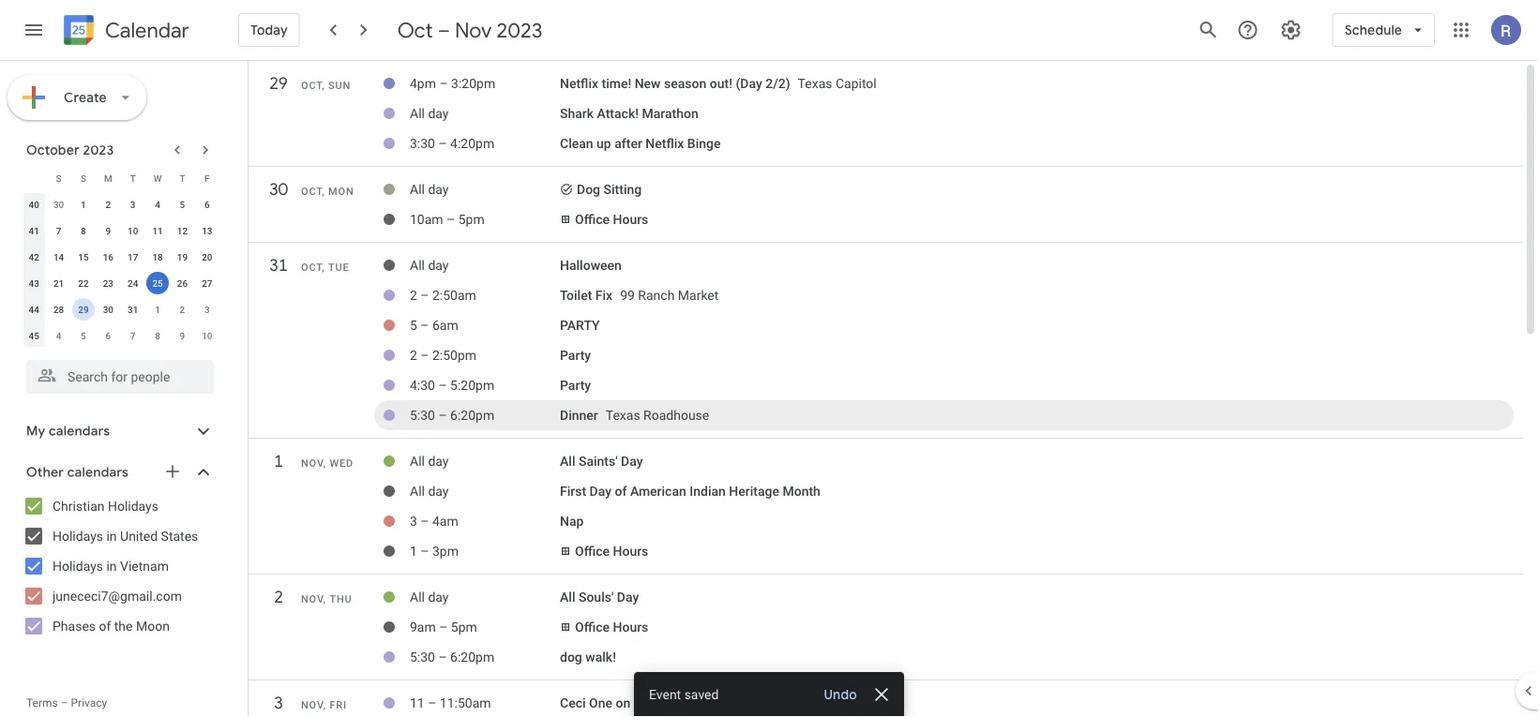 Task type: describe. For each thing, give the bounding box(es) containing it.
11 – 11:50am
[[410, 696, 491, 711]]

16 element
[[97, 246, 119, 268]]

31 for 31 link
[[268, 255, 287, 276]]

– for 3:30 – 4:20pm cell at the top left of the page
[[439, 136, 447, 151]]

terms
[[26, 697, 58, 710]]

30 for "30" element
[[103, 304, 114, 315]]

20
[[202, 251, 212, 263]]

first day of american indian heritage month
[[560, 484, 821, 499]]

12 element
[[171, 220, 194, 242]]

row containing 5:30 – 6:20pm
[[249, 401, 1524, 431]]

5 day from the top
[[428, 484, 449, 499]]

0 horizontal spatial 7
[[56, 225, 61, 236]]

11:50am
[[440, 696, 491, 711]]

1 horizontal spatial 7
[[130, 330, 136, 341]]

all day inside 29 "row group"
[[410, 106, 449, 121]]

24 element
[[122, 272, 144, 295]]

, for 29
[[322, 80, 325, 91]]

2 – 2:50pm cell
[[410, 341, 560, 371]]

2 row group
[[249, 581, 1524, 681]]

4pm – 3:20pm cell
[[410, 68, 560, 99]]

time!
[[602, 76, 632, 91]]

– for 5 – 6am cell
[[421, 318, 429, 333]]

november 10 element
[[196, 325, 218, 347]]

wed
[[330, 458, 354, 470]]

– up 4pm – 3:20pm
[[438, 17, 450, 43]]

september 30 element
[[47, 193, 70, 216]]

5:30 for first 5:30 – 6:20pm cell from the top
[[410, 408, 435, 423]]

6am
[[432, 318, 459, 333]]

f
[[205, 173, 210, 184]]

on
[[616, 696, 631, 711]]

all day cell for 30
[[410, 174, 560, 205]]

up
[[597, 136, 611, 151]]

in for vietnam
[[106, 559, 117, 574]]

Search for people text field
[[38, 360, 203, 394]]

2 s from the left
[[81, 173, 86, 184]]

5 for november 5 element
[[81, 330, 86, 341]]

10 for 10 element
[[128, 225, 138, 236]]

holidays in united states
[[53, 529, 198, 544]]

23 element
[[97, 272, 119, 295]]

99
[[620, 288, 635, 303]]

2:50am
[[432, 288, 476, 303]]

3 up 10 element
[[130, 199, 136, 210]]

states
[[161, 529, 198, 544]]

nov up 3:20pm
[[455, 17, 492, 43]]

first
[[560, 484, 586, 499]]

other calendars
[[26, 464, 129, 481]]

row containing 42
[[22, 244, 220, 270]]

19
[[177, 251, 188, 263]]

– down 9am – 5pm
[[439, 650, 447, 665]]

month
[[783, 484, 821, 499]]

november 3 element
[[196, 298, 218, 321]]

26
[[177, 278, 188, 289]]

2 one from the left
[[634, 696, 657, 711]]

calendar
[[105, 17, 189, 44]]

4:30
[[410, 378, 435, 393]]

all for all day cell within the 2 row
[[410, 590, 425, 605]]

clean
[[560, 136, 593, 151]]

oct , tue
[[301, 262, 349, 273]]

out!
[[710, 76, 733, 91]]

6:20pm for first 5:30 – 6:20pm cell from the top
[[450, 408, 495, 423]]

m
[[104, 173, 112, 184]]

29 link
[[262, 67, 296, 100]]

calendars for other calendars
[[67, 464, 129, 481]]

party for 4:30 – 5:20pm
[[560, 378, 591, 393]]

all for all day cell within '31' row
[[410, 258, 425, 273]]

3 – 4am cell
[[410, 507, 560, 537]]

shark attack! marathon
[[560, 106, 699, 121]]

1 for 1 – 3pm
[[410, 544, 417, 559]]

create button
[[8, 75, 146, 120]]

29 row
[[249, 67, 1524, 110]]

row containing 43
[[22, 270, 220, 296]]

oct – nov 2023
[[397, 17, 543, 43]]

holidays for united
[[53, 529, 103, 544]]

all day cell for 31
[[410, 250, 560, 281]]

– for 1 – 3pm cell
[[421, 544, 429, 559]]

4pm – 3:20pm
[[410, 76, 496, 91]]

0 vertical spatial 2023
[[497, 17, 543, 43]]

14
[[53, 251, 64, 263]]

dog
[[560, 650, 582, 665]]

1 row group
[[249, 445, 1524, 575]]

, for 31
[[322, 262, 325, 273]]

fri
[[330, 700, 347, 712]]

13
[[202, 225, 212, 236]]

– for "4pm – 3:20pm" cell
[[439, 76, 448, 91]]

nov for 1
[[301, 458, 323, 470]]

row containing s
[[22, 165, 220, 191]]

the
[[114, 619, 133, 634]]

, for 30
[[322, 186, 325, 197]]

14 element
[[47, 246, 70, 268]]

5 – 6am cell
[[410, 311, 560, 341]]

row group inside october 2023 grid
[[22, 191, 220, 349]]

junececi7@gmail.com
[[53, 589, 182, 604]]

2 office hours button from the top
[[575, 544, 649, 559]]

5:30 – 6:20pm for first 5:30 – 6:20pm cell from the bottom of the page
[[410, 650, 495, 665]]

11 for 11 – 11:50am
[[410, 696, 425, 711]]

ceci one on one
[[560, 696, 657, 711]]

day inside 29 "row group"
[[428, 106, 449, 121]]

– down 4:30 – 5:20pm
[[439, 408, 447, 423]]

toilet fix 99 ranch market
[[560, 288, 719, 303]]

12
[[177, 225, 188, 236]]

w
[[154, 173, 162, 184]]

1 for november 1 element
[[155, 304, 160, 315]]

phases
[[53, 619, 96, 634]]

20 element
[[196, 246, 218, 268]]

office hours cell for 30
[[560, 205, 1514, 235]]

november 6 element
[[97, 325, 119, 347]]

5:20pm
[[450, 378, 495, 393]]

29 for 29 element
[[78, 304, 89, 315]]

10 element
[[122, 220, 144, 242]]

30 row
[[249, 173, 1524, 216]]

all day for 1
[[410, 454, 449, 469]]

5pm for 2
[[451, 620, 477, 635]]

other calendars button
[[4, 458, 233, 488]]

nov for 2
[[301, 594, 323, 606]]

1 horizontal spatial netflix
[[646, 136, 684, 151]]

26 element
[[171, 272, 194, 295]]

, for 1
[[323, 458, 326, 470]]

– for 10am – 5pm cell
[[447, 212, 455, 227]]

4:30 – 5:20pm
[[410, 378, 495, 393]]

23
[[103, 278, 114, 289]]

3:30 – 4:20pm cell
[[410, 129, 560, 159]]

– right terms
[[61, 697, 68, 710]]

oct for oct , mon
[[301, 186, 322, 197]]

4:30 – 5:20pm cell
[[410, 371, 560, 401]]

november 4 element
[[47, 325, 70, 347]]

texas inside 31 row group
[[606, 408, 640, 423]]

9am
[[410, 620, 436, 635]]

fix
[[596, 288, 613, 303]]

party button for 2 – 2:50pm
[[560, 348, 591, 363]]

add other calendars image
[[163, 463, 182, 481]]

11 for 11
[[152, 225, 163, 236]]

29 row group
[[249, 67, 1524, 167]]

terms – privacy
[[26, 697, 107, 710]]

privacy
[[71, 697, 107, 710]]

vietnam
[[120, 559, 169, 574]]

1 right september 30 element at the top
[[81, 199, 86, 210]]

22 element
[[72, 272, 95, 295]]

30 element
[[97, 298, 119, 321]]

2/2)
[[766, 76, 790, 91]]

office inside 1 row group
[[575, 544, 610, 559]]

office hours for 2
[[575, 620, 649, 635]]

2 for 2 – 2:50pm
[[410, 348, 417, 363]]

christian
[[53, 499, 105, 514]]

calendars for my calendars
[[49, 423, 110, 440]]

1 vertical spatial day
[[590, 484, 612, 499]]

– for 11 – 11:50am cell
[[428, 696, 437, 711]]

dog sitting
[[577, 182, 642, 197]]

party button for 4:30 – 5:20pm
[[560, 378, 591, 393]]

day for 1
[[621, 454, 643, 469]]

mon
[[328, 186, 354, 197]]

grid containing 29
[[249, 61, 1524, 718]]

21
[[53, 278, 64, 289]]

11 – 11:50am cell
[[410, 689, 560, 718]]

5 all day cell from the top
[[410, 477, 560, 507]]

event saved
[[649, 687, 719, 703]]

21 element
[[47, 272, 70, 295]]

– for "3 – 4am" cell
[[421, 514, 429, 529]]

29 for 29 link at the top left of the page
[[268, 73, 287, 94]]

ranch
[[638, 288, 675, 303]]

souls'
[[579, 590, 614, 605]]

, for 3
[[323, 700, 326, 712]]

oct for oct , sun
[[301, 80, 322, 91]]

schedule button
[[1333, 8, 1435, 53]]

dinner texas roadhouse
[[560, 408, 709, 423]]

3 for 3 link
[[273, 693, 282, 714]]

0 vertical spatial holidays
[[108, 499, 159, 514]]

28 element
[[47, 298, 70, 321]]

tue
[[328, 262, 349, 273]]

of inside other calendars list
[[99, 619, 111, 634]]

all for "all saints' day" button at left bottom
[[560, 454, 576, 469]]

10am – 5pm
[[410, 212, 485, 227]]

nov , wed
[[301, 458, 354, 470]]

of inside 1 row group
[[615, 484, 627, 499]]

office hours button for 30
[[575, 212, 649, 227]]

indian
[[690, 484, 726, 499]]

cell for 2 – 2:50am
[[560, 281, 1514, 311]]

1 horizontal spatial 4
[[155, 199, 160, 210]]

ceci one on one button
[[560, 696, 657, 711]]

dog sitting cell
[[560, 174, 1514, 205]]

first day of american indian heritage month button
[[560, 484, 821, 499]]

day for 31
[[428, 258, 449, 273]]

row containing 40
[[22, 191, 220, 218]]

0 horizontal spatial 4
[[56, 330, 61, 341]]

5pm for 30
[[458, 212, 485, 227]]

1 horizontal spatial 5
[[180, 199, 185, 210]]

all saints' day
[[560, 454, 643, 469]]

create
[[64, 89, 107, 106]]

holidays for vietnam
[[53, 559, 103, 574]]

31 link
[[262, 249, 296, 282]]

30 row group
[[249, 173, 1524, 243]]

2 t from the left
[[180, 173, 185, 184]]

0 vertical spatial 8
[[81, 225, 86, 236]]

18
[[152, 251, 163, 263]]

oct for oct , tue
[[301, 262, 322, 273]]

16
[[103, 251, 114, 263]]

my calendars
[[26, 423, 110, 440]]

united
[[120, 529, 158, 544]]

undo
[[824, 687, 857, 704]]

18 element
[[146, 246, 169, 268]]



Task type: vqa. For each thing, say whether or not it's contained in the screenshot.


Task type: locate. For each thing, give the bounding box(es) containing it.
texas right dinner
[[606, 408, 640, 423]]

oct inside 30 row
[[301, 186, 322, 197]]

toilet
[[560, 288, 592, 303]]

31 left oct , tue
[[268, 255, 287, 276]]

5 left 6am
[[410, 318, 417, 333]]

heritage
[[729, 484, 780, 499]]

0 horizontal spatial netflix
[[560, 76, 599, 91]]

5pm
[[458, 212, 485, 227], [451, 620, 477, 635]]

party button
[[560, 318, 600, 333]]

– left 4am
[[421, 514, 429, 529]]

6 down the f
[[204, 199, 210, 210]]

oct left tue in the left top of the page
[[301, 262, 322, 273]]

office hours button up walk!
[[575, 620, 649, 635]]

4 all day cell from the top
[[410, 447, 560, 477]]

0 horizontal spatial of
[[99, 619, 111, 634]]

2 vertical spatial hours
[[613, 620, 649, 635]]

toilet fix button
[[560, 288, 613, 303]]

7
[[56, 225, 61, 236], [130, 330, 136, 341]]

season
[[664, 76, 707, 91]]

3 hours from the top
[[613, 620, 649, 635]]

0 horizontal spatial texas
[[606, 408, 640, 423]]

– left 3pm at the left of page
[[421, 544, 429, 559]]

calendar element
[[60, 11, 189, 53]]

17 element
[[122, 246, 144, 268]]

30 right 29 element
[[103, 304, 114, 315]]

cell for 5:30 – 6:20pm
[[560, 401, 1514, 431]]

party
[[560, 348, 591, 363], [560, 378, 591, 393]]

all day cell inside 2 row
[[410, 583, 560, 613]]

today button
[[238, 8, 300, 53]]

1 row
[[249, 445, 1524, 488]]

saved
[[685, 687, 719, 703]]

nov inside 1 row
[[301, 458, 323, 470]]

2 vertical spatial cell
[[560, 401, 1514, 431]]

all souls' day
[[560, 590, 639, 605]]

6:20pm for first 5:30 – 6:20pm cell from the bottom of the page
[[450, 650, 495, 665]]

10 right november 9 element
[[202, 330, 212, 341]]

1 vertical spatial 7
[[130, 330, 136, 341]]

office down souls'
[[575, 620, 610, 635]]

november 9 element
[[171, 325, 194, 347]]

november 1 element
[[146, 298, 169, 321]]

2 hours from the top
[[613, 544, 649, 559]]

all saints' day button
[[560, 454, 643, 469]]

2 vertical spatial holidays
[[53, 559, 103, 574]]

5pm inside 2 row group
[[451, 620, 477, 635]]

office down dog
[[575, 212, 610, 227]]

day for 2
[[617, 590, 639, 605]]

row group
[[22, 191, 220, 349]]

0 vertical spatial 5:30 – 6:20pm
[[410, 408, 495, 423]]

1 all day cell from the top
[[410, 99, 560, 129]]

1 inside row
[[273, 451, 282, 472]]

1 party from the top
[[560, 348, 591, 363]]

9 left the "november 10" element
[[180, 330, 185, 341]]

day right souls'
[[617, 590, 639, 605]]

1 day from the top
[[428, 106, 449, 121]]

all day for 2
[[410, 590, 449, 605]]

calendars up christian holidays
[[67, 464, 129, 481]]

27
[[202, 278, 212, 289]]

dog walk! button
[[560, 650, 616, 665]]

1 vertical spatial cell
[[560, 281, 1514, 311]]

3 – 4am
[[410, 514, 459, 529]]

2 party from the top
[[560, 378, 591, 393]]

1 horizontal spatial s
[[81, 173, 86, 184]]

1 vertical spatial 5pm
[[451, 620, 477, 635]]

1 horizontal spatial 2023
[[497, 17, 543, 43]]

1 one from the left
[[589, 696, 613, 711]]

hours inside 2 row group
[[613, 620, 649, 635]]

3 office from the top
[[575, 620, 610, 635]]

11 element
[[146, 220, 169, 242]]

5
[[180, 199, 185, 210], [410, 318, 417, 333], [81, 330, 86, 341]]

1 office from the top
[[575, 212, 610, 227]]

office hours for 30
[[575, 212, 649, 227]]

– inside cell
[[428, 696, 437, 711]]

netflix
[[560, 76, 599, 91], [646, 136, 684, 151]]

1 vertical spatial 8
[[155, 330, 160, 341]]

4
[[155, 199, 160, 210], [56, 330, 61, 341]]

5pm right 10am
[[458, 212, 485, 227]]

office hours inside 1 row group
[[575, 544, 649, 559]]

office hours up walk!
[[575, 620, 649, 635]]

privacy link
[[71, 697, 107, 710]]

1 t from the left
[[130, 173, 136, 184]]

nov
[[455, 17, 492, 43], [301, 458, 323, 470], [301, 594, 323, 606], [301, 700, 323, 712]]

november 5 element
[[72, 325, 95, 347]]

calendar heading
[[101, 17, 189, 44]]

all for all day cell in 1 row
[[410, 454, 425, 469]]

2 5:30 – 6:20pm cell from the top
[[410, 643, 560, 673]]

0 vertical spatial day
[[621, 454, 643, 469]]

– left 11:50am
[[428, 696, 437, 711]]

1 vertical spatial 11
[[410, 696, 425, 711]]

in up 'junececi7@gmail.com'
[[106, 559, 117, 574]]

clean up after netflix binge
[[560, 136, 721, 151]]

1 in from the top
[[106, 529, 117, 544]]

11 right 10 element
[[152, 225, 163, 236]]

6 day from the top
[[428, 590, 449, 605]]

5:30 inside row
[[410, 408, 435, 423]]

6 right november 5 element
[[106, 330, 111, 341]]

row
[[22, 165, 220, 191], [22, 191, 220, 218], [22, 218, 220, 244], [22, 244, 220, 270], [22, 270, 220, 296], [22, 296, 220, 323], [22, 323, 220, 349], [249, 401, 1524, 431]]

all day cell inside 1 row
[[410, 447, 560, 477]]

my
[[26, 423, 45, 440]]

market
[[678, 288, 719, 303]]

all day cell up "3 – 4am" cell
[[410, 447, 560, 477]]

office hours button down the 'dog sitting' "button"
[[575, 212, 649, 227]]

calendars
[[49, 423, 110, 440], [67, 464, 129, 481]]

2 vertical spatial office hours button
[[575, 620, 649, 635]]

15
[[78, 251, 89, 263]]

netflix inside the 29 'row'
[[560, 76, 599, 91]]

terms link
[[26, 697, 58, 710]]

t
[[130, 173, 136, 184], [180, 173, 185, 184]]

1 vertical spatial office hours cell
[[560, 537, 1514, 567]]

office hours
[[575, 212, 649, 227], [575, 544, 649, 559], [575, 620, 649, 635]]

0 vertical spatial party
[[560, 348, 591, 363]]

day inside 2 row
[[428, 590, 449, 605]]

2 office from the top
[[575, 544, 610, 559]]

2 vertical spatial office hours cell
[[560, 613, 1514, 643]]

1 vertical spatial in
[[106, 559, 117, 574]]

0 vertical spatial office hours cell
[[560, 205, 1514, 235]]

ceci
[[560, 696, 586, 711]]

6 inside november 6 element
[[106, 330, 111, 341]]

– right "4:30"
[[439, 378, 447, 393]]

oct inside the 29 'row'
[[301, 80, 322, 91]]

4pm
[[410, 76, 436, 91]]

1 vertical spatial 5:30
[[410, 650, 435, 665]]

6:20pm inside 2 row group
[[450, 650, 495, 665]]

0 vertical spatial 6
[[204, 199, 210, 210]]

0 vertical spatial in
[[106, 529, 117, 544]]

5:30 – 6:20pm cell
[[410, 401, 560, 431], [410, 643, 560, 673]]

7 right november 6 element
[[130, 330, 136, 341]]

9am – 5pm
[[410, 620, 477, 635]]

netflix time! new season out! (day 2/2) texas capitol
[[560, 76, 877, 91]]

1 vertical spatial office
[[575, 544, 610, 559]]

25, today element
[[146, 272, 169, 295]]

25 cell
[[145, 270, 170, 296]]

2 right november 1 element
[[180, 304, 185, 315]]

0 vertical spatial office
[[575, 212, 610, 227]]

office for 2
[[575, 620, 610, 635]]

6
[[204, 199, 210, 210], [106, 330, 111, 341]]

1 vertical spatial 5:30 – 6:20pm cell
[[410, 643, 560, 673]]

halloween
[[560, 258, 622, 273]]

1 vertical spatial office hours button
[[575, 544, 649, 559]]

row containing 45
[[22, 323, 220, 349]]

t right "w"
[[180, 173, 185, 184]]

1 vertical spatial 4
[[56, 330, 61, 341]]

29 right 28 'element'
[[78, 304, 89, 315]]

, left wed
[[323, 458, 326, 470]]

2
[[106, 199, 111, 210], [410, 288, 417, 303], [180, 304, 185, 315], [410, 348, 417, 363], [273, 587, 282, 608]]

1 horizontal spatial 8
[[155, 330, 160, 341]]

all for all souls' day button at the left
[[560, 590, 576, 605]]

2 up "4:30"
[[410, 348, 417, 363]]

1 horizontal spatial one
[[634, 696, 657, 711]]

9 left 10 element
[[106, 225, 111, 236]]

3 inside cell
[[410, 514, 417, 529]]

, inside '31' row
[[322, 262, 325, 273]]

2 for november 2 element
[[180, 304, 185, 315]]

attack!
[[597, 106, 639, 121]]

all day inside '31' row
[[410, 258, 449, 273]]

6 all day from the top
[[410, 590, 449, 605]]

office hours button for 2
[[575, 620, 649, 635]]

all inside 30 row
[[410, 182, 425, 197]]

2 5:30 from the top
[[410, 650, 435, 665]]

6:20pm down 5:20pm
[[450, 408, 495, 423]]

day
[[621, 454, 643, 469], [590, 484, 612, 499], [617, 590, 639, 605]]

hours for 30
[[613, 212, 649, 227]]

1 horizontal spatial 30
[[103, 304, 114, 315]]

thu
[[330, 594, 352, 606]]

2 6:20pm from the top
[[450, 650, 495, 665]]

cell for 4pm – 3:20pm
[[560, 68, 1514, 99]]

other calendars list
[[4, 492, 233, 642]]

all inside 29 "row group"
[[410, 106, 425, 121]]

29 cell
[[71, 296, 96, 323]]

office hours inside 2 row group
[[575, 620, 649, 635]]

4 up 11 'element'
[[155, 199, 160, 210]]

hours up all souls' day
[[613, 544, 649, 559]]

45
[[29, 330, 39, 341]]

1 party button from the top
[[560, 348, 591, 363]]

1 inside cell
[[410, 544, 417, 559]]

2 vertical spatial office hours
[[575, 620, 649, 635]]

halloween button
[[560, 258, 622, 273]]

, inside 30 row
[[322, 186, 325, 197]]

texas inside the 29 'row'
[[798, 76, 833, 91]]

november 7 element
[[122, 325, 144, 347]]

of left the
[[99, 619, 111, 634]]

office down nap
[[575, 544, 610, 559]]

0 horizontal spatial s
[[56, 173, 62, 184]]

3 row
[[249, 687, 1524, 718]]

– for 2 – 2:50am cell
[[421, 288, 429, 303]]

, for 2
[[323, 594, 326, 606]]

2 office hours cell from the top
[[560, 537, 1514, 567]]

5 up 12 element
[[180, 199, 185, 210]]

1 vertical spatial party button
[[560, 378, 591, 393]]

0 vertical spatial 5pm
[[458, 212, 485, 227]]

30 left oct , mon
[[268, 179, 287, 200]]

29 inside 'row'
[[268, 73, 287, 94]]

day right saints' on the bottom left
[[621, 454, 643, 469]]

main drawer image
[[23, 19, 45, 41]]

2 party button from the top
[[560, 378, 591, 393]]

all day cell inside '31' row
[[410, 250, 560, 281]]

october 2023 grid
[[18, 165, 220, 349]]

5:30 down 9am
[[410, 650, 435, 665]]

– for 9am – 5pm cell
[[439, 620, 448, 635]]

day right the first
[[590, 484, 612, 499]]

nov left wed
[[301, 458, 323, 470]]

5:30 – 6:20pm down 9am – 5pm
[[410, 650, 495, 665]]

, inside the 29 'row'
[[322, 80, 325, 91]]

day for 2
[[428, 590, 449, 605]]

netflix down marathon
[[646, 136, 684, 151]]

30 right 40
[[53, 199, 64, 210]]

1 horizontal spatial 9
[[180, 330, 185, 341]]

1 vertical spatial 9
[[180, 330, 185, 341]]

8 inside november 8 "element"
[[155, 330, 160, 341]]

28
[[53, 304, 64, 315]]

30 for september 30 element at the top
[[53, 199, 64, 210]]

10 for the "november 10" element
[[202, 330, 212, 341]]

30 link
[[262, 173, 296, 206]]

oct , mon
[[301, 186, 354, 197]]

hours for 2
[[613, 620, 649, 635]]

, inside 1 row
[[323, 458, 326, 470]]

42
[[29, 251, 39, 263]]

5pm inside 30 row group
[[458, 212, 485, 227]]

4:20pm
[[450, 136, 495, 151]]

29 element
[[72, 298, 95, 321]]

0 horizontal spatial 2023
[[83, 142, 114, 159]]

1 vertical spatial 31
[[128, 304, 138, 315]]

nov , fri
[[301, 700, 347, 712]]

1 office hours button from the top
[[575, 212, 649, 227]]

s left m in the left top of the page
[[81, 173, 86, 184]]

5 inside cell
[[410, 318, 417, 333]]

30 inside row
[[268, 179, 287, 200]]

0 vertical spatial office hours button
[[575, 212, 649, 227]]

1 all day from the top
[[410, 106, 449, 121]]

5 for 5 – 6am
[[410, 318, 417, 333]]

all day cell down 3:30 – 4:20pm cell at the top left of the page
[[410, 174, 560, 205]]

40
[[29, 199, 39, 210]]

, inside 2 row
[[323, 594, 326, 606]]

– left 6am
[[421, 318, 429, 333]]

0 vertical spatial 9
[[106, 225, 111, 236]]

oct for oct – nov 2023
[[397, 17, 433, 43]]

1 right 31 element
[[155, 304, 160, 315]]

office hours button up all souls' day
[[575, 544, 649, 559]]

5:30 – 6:20pm inside 2 row group
[[410, 650, 495, 665]]

2 cell from the top
[[560, 281, 1514, 311]]

–
[[438, 17, 450, 43], [439, 76, 448, 91], [439, 136, 447, 151], [447, 212, 455, 227], [421, 288, 429, 303], [421, 318, 429, 333], [421, 348, 429, 363], [439, 378, 447, 393], [439, 408, 447, 423], [421, 514, 429, 529], [421, 544, 429, 559], [439, 620, 448, 635], [439, 650, 447, 665], [428, 696, 437, 711], [61, 697, 68, 710]]

29 inside cell
[[78, 304, 89, 315]]

5:30 down "4:30"
[[410, 408, 435, 423]]

oct inside '31' row
[[301, 262, 322, 273]]

1 6:20pm from the top
[[450, 408, 495, 423]]

1 5:30 – 6:20pm from the top
[[410, 408, 495, 423]]

all day cell inside 30 row
[[410, 174, 560, 205]]

2 office hours from the top
[[575, 544, 649, 559]]

10am
[[410, 212, 443, 227]]

8 up 15 element
[[81, 225, 86, 236]]

in
[[106, 529, 117, 544], [106, 559, 117, 574]]

in left united
[[106, 529, 117, 544]]

1 horizontal spatial 29
[[268, 73, 287, 94]]

0 vertical spatial 29
[[268, 73, 287, 94]]

all day cell down 3:20pm
[[410, 99, 560, 129]]

0 horizontal spatial t
[[130, 173, 136, 184]]

nov left fri
[[301, 700, 323, 712]]

– right 9am
[[439, 620, 448, 635]]

2023 up m in the left top of the page
[[83, 142, 114, 159]]

american
[[630, 484, 686, 499]]

13 element
[[196, 220, 218, 242]]

– right '4pm'
[[439, 76, 448, 91]]

all day for 31
[[410, 258, 449, 273]]

office inside 2 row group
[[575, 620, 610, 635]]

31 element
[[122, 298, 144, 321]]

2 horizontal spatial 30
[[268, 179, 287, 200]]

party button up dinner
[[560, 378, 591, 393]]

3 right november 2 element
[[204, 304, 210, 315]]

41
[[29, 225, 39, 236]]

dinner button
[[560, 408, 598, 423]]

office hours button inside 30 row group
[[575, 212, 649, 227]]

– inside the 29 'row'
[[439, 76, 448, 91]]

2 5:30 – 6:20pm from the top
[[410, 650, 495, 665]]

0 vertical spatial 7
[[56, 225, 61, 236]]

office hours cell
[[560, 205, 1514, 235], [560, 537, 1514, 567], [560, 613, 1514, 643]]

day inside '31' row
[[428, 258, 449, 273]]

3 office hours cell from the top
[[560, 613, 1514, 643]]

5:30 – 6:20pm cell up 11 – 11:50am cell
[[410, 643, 560, 673]]

2 for 2 – 2:50am
[[410, 288, 417, 303]]

cell containing toilet fix
[[560, 281, 1514, 311]]

2 in from the top
[[106, 559, 117, 574]]

1 horizontal spatial 31
[[268, 255, 287, 276]]

office hours inside 30 row group
[[575, 212, 649, 227]]

party down party button
[[560, 348, 591, 363]]

, left mon
[[322, 186, 325, 197]]

hours inside 30 row group
[[613, 212, 649, 227]]

all day cell for 1
[[410, 447, 560, 477]]

, left "thu"
[[323, 594, 326, 606]]

2 all day from the top
[[410, 182, 449, 197]]

9am – 5pm cell
[[410, 613, 560, 643]]

0 vertical spatial 10
[[128, 225, 138, 236]]

15 element
[[72, 246, 95, 268]]

4 all day from the top
[[410, 454, 449, 469]]

10 left 11 'element'
[[128, 225, 138, 236]]

19 element
[[171, 246, 194, 268]]

0 horizontal spatial 29
[[78, 304, 89, 315]]

0 horizontal spatial one
[[589, 696, 613, 711]]

None search field
[[0, 353, 233, 394]]

3:20pm
[[451, 76, 496, 91]]

1 vertical spatial 5:30 – 6:20pm
[[410, 650, 495, 665]]

31 inside row
[[128, 304, 138, 315]]

2 for 2 link
[[273, 587, 282, 608]]

– right 3:30
[[439, 136, 447, 151]]

– right 10am
[[447, 212, 455, 227]]

of down "all saints' day" button at left bottom
[[615, 484, 627, 499]]

10am – 5pm cell
[[410, 205, 560, 235]]

party button down party button
[[560, 348, 591, 363]]

3 for 3 – 4am
[[410, 514, 417, 529]]

5:30 – 6:20pm cell down 5:20pm
[[410, 401, 560, 431]]

cell containing netflix time! new season out! (day 2/2)
[[560, 68, 1514, 99]]

1 vertical spatial holidays
[[53, 529, 103, 544]]

2 vertical spatial office
[[575, 620, 610, 635]]

hours inside 1 row group
[[613, 544, 649, 559]]

9
[[106, 225, 111, 236], [180, 330, 185, 341]]

1 vertical spatial calendars
[[67, 464, 129, 481]]

in for united
[[106, 529, 117, 544]]

november 8 element
[[146, 325, 169, 347]]

2 – 2:50am cell
[[410, 281, 560, 311]]

october 2023
[[26, 142, 114, 159]]

6:20pm inside row
[[450, 408, 495, 423]]

one left on
[[589, 696, 613, 711]]

all for sixth all day cell from the bottom
[[410, 106, 425, 121]]

3 for november 3 element
[[204, 304, 210, 315]]

1 vertical spatial 6:20pm
[[450, 650, 495, 665]]

1 office hours from the top
[[575, 212, 649, 227]]

– left 2:50pm
[[421, 348, 429, 363]]

all souls' day button
[[560, 590, 639, 605]]

row containing 44
[[22, 296, 220, 323]]

0 horizontal spatial 9
[[106, 225, 111, 236]]

all day cell for 2
[[410, 583, 560, 613]]

day for 30
[[428, 182, 449, 197]]

5:30 – 6:20pm inside row
[[410, 408, 495, 423]]

shark attack! marathon button
[[560, 106, 699, 121]]

1 s from the left
[[56, 173, 62, 184]]

0 vertical spatial 6:20pm
[[450, 408, 495, 423]]

all for all day cell within the 30 row
[[410, 182, 425, 197]]

11 inside cell
[[410, 696, 425, 711]]

3 cell from the top
[[560, 401, 1514, 431]]

calendars up other calendars
[[49, 423, 110, 440]]

3 link
[[262, 687, 296, 718]]

office inside 30 row group
[[575, 212, 610, 227]]

1 vertical spatial hours
[[613, 544, 649, 559]]

0 vertical spatial office hours
[[575, 212, 649, 227]]

hours down sitting
[[613, 212, 649, 227]]

shark
[[560, 106, 594, 121]]

– for 2 – 2:50pm cell at left
[[421, 348, 429, 363]]

day inside 30 row
[[428, 182, 449, 197]]

all for 5th all day cell
[[410, 484, 425, 499]]

1 cell from the top
[[560, 68, 1514, 99]]

1 horizontal spatial 10
[[202, 330, 212, 341]]

25
[[152, 278, 163, 289]]

1 horizontal spatial texas
[[798, 76, 833, 91]]

30 for 30 link
[[268, 179, 287, 200]]

christian holidays
[[53, 499, 159, 514]]

2 vertical spatial day
[[617, 590, 639, 605]]

– for 4:30 – 5:20pm cell
[[439, 378, 447, 393]]

office
[[575, 212, 610, 227], [575, 544, 610, 559], [575, 620, 610, 635]]

1 – 3pm cell
[[410, 537, 560, 567]]

– left 2:50am
[[421, 288, 429, 303]]

all day inside 1 row
[[410, 454, 449, 469]]

6:20pm down 9am – 5pm cell
[[450, 650, 495, 665]]

3 day from the top
[[428, 258, 449, 273]]

dog walk!
[[560, 650, 616, 665]]

party for 2 – 2:50pm
[[560, 348, 591, 363]]

7 right 41
[[56, 225, 61, 236]]

8 right november 7 element
[[155, 330, 160, 341]]

day inside 1 row
[[428, 454, 449, 469]]

0 vertical spatial party button
[[560, 348, 591, 363]]

29
[[268, 73, 287, 94], [78, 304, 89, 315]]

nov inside 2 row
[[301, 594, 323, 606]]

1 vertical spatial netflix
[[646, 136, 684, 151]]

3 office hours button from the top
[[575, 620, 649, 635]]

holidays up 'junececi7@gmail.com'
[[53, 559, 103, 574]]

0 horizontal spatial 31
[[128, 304, 138, 315]]

2 all day cell from the top
[[410, 174, 560, 205]]

0 vertical spatial texas
[[798, 76, 833, 91]]

0 vertical spatial hours
[[613, 212, 649, 227]]

0 vertical spatial cell
[[560, 68, 1514, 99]]

all day inside 30 row
[[410, 182, 449, 197]]

3 office hours from the top
[[575, 620, 649, 635]]

0 horizontal spatial 5
[[81, 330, 86, 341]]

0 vertical spatial 4
[[155, 199, 160, 210]]

4am
[[432, 514, 459, 529]]

4 day from the top
[[428, 454, 449, 469]]

31 for 31 element
[[128, 304, 138, 315]]

0 vertical spatial 5:30
[[410, 408, 435, 423]]

row group containing 40
[[22, 191, 220, 349]]

5:30 for first 5:30 – 6:20pm cell from the bottom of the page
[[410, 650, 435, 665]]

day inside 1 row
[[621, 454, 643, 469]]

day inside 2 row
[[617, 590, 639, 605]]

– inside 30 row group
[[447, 212, 455, 227]]

, left sun
[[322, 80, 325, 91]]

office for 30
[[575, 212, 610, 227]]

0 vertical spatial 11
[[152, 225, 163, 236]]

– inside cell
[[439, 378, 447, 393]]

holidays down christian
[[53, 529, 103, 544]]

2 inside row
[[273, 587, 282, 608]]

1 vertical spatial office hours
[[575, 544, 649, 559]]

0 vertical spatial 5:30 – 6:20pm cell
[[410, 401, 560, 431]]

1 hours from the top
[[613, 212, 649, 227]]

11 inside 'element'
[[152, 225, 163, 236]]

nap
[[560, 514, 584, 529]]

office hours up all souls' day
[[575, 544, 649, 559]]

2 day from the top
[[428, 182, 449, 197]]

1 vertical spatial 10
[[202, 330, 212, 341]]

31 row
[[249, 249, 1524, 292]]

4 left november 5 element
[[56, 330, 61, 341]]

all day inside 2 row
[[410, 590, 449, 605]]

1 office hours cell from the top
[[560, 205, 1514, 235]]

5:30 – 6:20pm down 4:30 – 5:20pm
[[410, 408, 495, 423]]

office hours down the 'dog sitting' "button"
[[575, 212, 649, 227]]

2 up 5 – 6am
[[410, 288, 417, 303]]

one right on
[[634, 696, 657, 711]]

netflix up shark
[[560, 76, 599, 91]]

holidays up united
[[108, 499, 159, 514]]

1 vertical spatial texas
[[606, 408, 640, 423]]

row containing 41
[[22, 218, 220, 244]]

1 for 1 link
[[273, 451, 282, 472]]

5:30 inside 2 row group
[[410, 650, 435, 665]]

1 horizontal spatial 6
[[204, 199, 210, 210]]

, inside 3 row
[[323, 700, 326, 712]]

grid
[[249, 61, 1524, 718]]

0 horizontal spatial 11
[[152, 225, 163, 236]]

all day for 30
[[410, 182, 449, 197]]

(day
[[736, 76, 762, 91]]

31 right "30" element
[[128, 304, 138, 315]]

office hours cell for 2
[[560, 613, 1514, 643]]

1 vertical spatial 29
[[78, 304, 89, 315]]

day for 1
[[428, 454, 449, 469]]

31 inside row
[[268, 255, 287, 276]]

0 horizontal spatial 30
[[53, 199, 64, 210]]

5 all day from the top
[[410, 484, 449, 499]]

november 2 element
[[171, 298, 194, 321]]

3 all day from the top
[[410, 258, 449, 273]]

0 horizontal spatial 10
[[128, 225, 138, 236]]

1 vertical spatial party
[[560, 378, 591, 393]]

6:20pm
[[450, 408, 495, 423], [450, 650, 495, 665]]

, left fri
[[323, 700, 326, 712]]

settings menu image
[[1280, 19, 1303, 41]]

nap button
[[560, 514, 584, 529]]

0 horizontal spatial 8
[[81, 225, 86, 236]]

new
[[635, 76, 661, 91]]

5:30 – 6:20pm for first 5:30 – 6:20pm cell from the top
[[410, 408, 495, 423]]

all inside '31' row
[[410, 258, 425, 273]]

party button
[[560, 348, 591, 363], [560, 378, 591, 393]]

1 horizontal spatial 11
[[410, 696, 425, 711]]

all day cell down 1 – 3pm cell
[[410, 583, 560, 613]]

walk!
[[586, 650, 616, 665]]

0 vertical spatial netflix
[[560, 76, 599, 91]]

oct , sun
[[301, 80, 351, 91]]

cell containing dinner
[[560, 401, 1514, 431]]

,
[[322, 80, 325, 91], [322, 186, 325, 197], [322, 262, 325, 273], [323, 458, 326, 470], [323, 594, 326, 606], [323, 700, 326, 712]]

1 vertical spatial of
[[99, 619, 111, 634]]

all day cell
[[410, 99, 560, 129], [410, 174, 560, 205], [410, 250, 560, 281], [410, 447, 560, 477], [410, 477, 560, 507], [410, 583, 560, 613]]

6 all day cell from the top
[[410, 583, 560, 613]]

1 vertical spatial 6
[[106, 330, 111, 341]]

2 row
[[249, 581, 1524, 624]]

nov inside 3 row
[[301, 700, 323, 712]]

2 down m in the left top of the page
[[106, 199, 111, 210]]

1 5:30 – 6:20pm cell from the top
[[410, 401, 560, 431]]

0 horizontal spatial 6
[[106, 330, 111, 341]]

1 5:30 from the top
[[410, 408, 435, 423]]

1 vertical spatial 2023
[[83, 142, 114, 159]]

0 vertical spatial calendars
[[49, 423, 110, 440]]

31 row group
[[249, 249, 1524, 439]]

all day cell up 4am
[[410, 477, 560, 507]]

cell
[[560, 68, 1514, 99], [560, 281, 1514, 311], [560, 401, 1514, 431]]

3 all day cell from the top
[[410, 250, 560, 281]]

moon
[[136, 619, 170, 634]]

27 element
[[196, 272, 218, 295]]

nov for 3
[[301, 700, 323, 712]]



